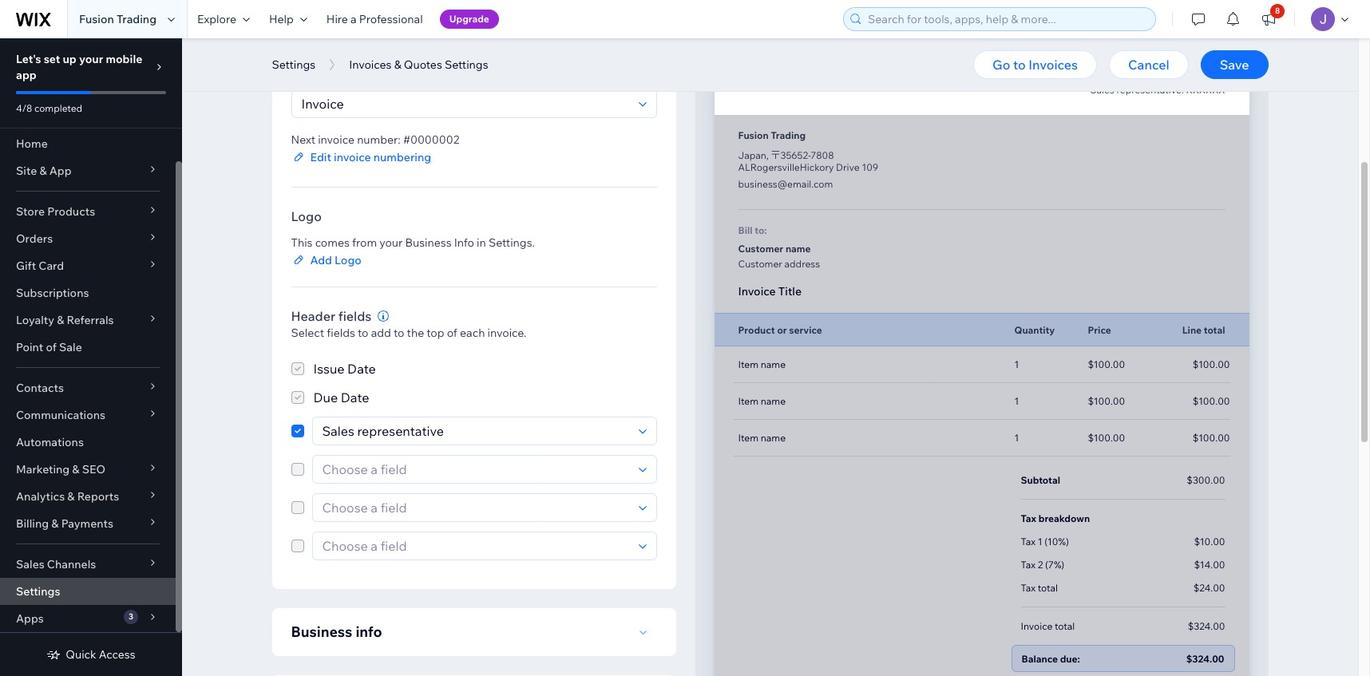 Task type: locate. For each thing, give the bounding box(es) containing it.
of inside sidebar element
[[46, 340, 57, 355]]

point of sale link
[[0, 334, 176, 361]]

sales left the representative: on the top of the page
[[1090, 84, 1115, 96]]

sale
[[59, 340, 82, 355]]

date: right the issue
[[1143, 50, 1166, 62]]

fusion inside fusion trading japan, 〒35652-7808 alrogersvillehickory drive 109 business@email.com
[[738, 129, 769, 141]]

seo
[[82, 462, 106, 477]]

1 vertical spatial fusion
[[738, 129, 769, 141]]

2 vertical spatial item
[[738, 432, 759, 444]]

#0000002 up numbering on the top
[[403, 133, 459, 147]]

0 vertical spatial your
[[79, 52, 103, 66]]

automations link
[[0, 429, 176, 456]]

0 vertical spatial 19,
[[1188, 50, 1201, 62]]

0 vertical spatial date:
[[1143, 50, 1166, 62]]

& right billing on the left bottom of page
[[51, 517, 59, 531]]

1 vertical spatial business
[[291, 623, 352, 641]]

this
[[291, 236, 313, 250]]

site & app button
[[0, 157, 176, 184]]

tax for tax 2 (7%)
[[1021, 559, 1036, 571]]

trading for fusion trading
[[117, 12, 157, 26]]

subscriptions
[[16, 286, 89, 300]]

None checkbox
[[291, 359, 376, 379], [291, 417, 304, 446], [291, 493, 304, 522], [291, 532, 304, 561], [291, 359, 376, 379], [291, 417, 304, 446], [291, 493, 304, 522], [291, 532, 304, 561]]

0 horizontal spatial business
[[291, 623, 352, 641]]

invoice up balance
[[1021, 620, 1053, 632]]

1 horizontal spatial sales
[[1090, 84, 1115, 96]]

0 vertical spatial 2023
[[1203, 50, 1225, 62]]

business up "add logo" "button" at the left of the page
[[405, 236, 452, 250]]

sales channels
[[16, 557, 96, 572]]

3 item name from the top
[[738, 432, 786, 444]]

1 vertical spatial date:
[[1143, 67, 1166, 79]]

analytics
[[16, 490, 65, 504]]

fields
[[338, 308, 372, 324], [327, 326, 355, 340]]

total right the line
[[1204, 324, 1225, 336]]

business
[[405, 236, 452, 250], [291, 623, 352, 641]]

help button
[[260, 0, 317, 38]]

automations
[[16, 435, 84, 450]]

alrogersvillehickory
[[738, 161, 834, 173]]

to left the
[[394, 326, 404, 340]]

apps
[[16, 612, 44, 626]]

1 horizontal spatial invoices
[[1029, 57, 1078, 73]]

1 vertical spatial 19,
[[1188, 67, 1201, 79]]

1 horizontal spatial fusion
[[738, 129, 769, 141]]

0 horizontal spatial settings
[[16, 585, 60, 599]]

2 vertical spatial total
[[1055, 620, 1075, 632]]

invoices left and
[[349, 57, 392, 72]]

0 vertical spatial customer
[[738, 243, 784, 255]]

or
[[777, 324, 787, 336]]

communications
[[16, 408, 105, 422]]

completed
[[34, 102, 82, 114]]

2 item name from the top
[[738, 395, 786, 407]]

& inside button
[[394, 57, 401, 72]]

0 horizontal spatial fusion
[[79, 12, 114, 26]]

1 date: from the top
[[1143, 50, 1166, 62]]

1 horizontal spatial business
[[405, 236, 452, 250]]

settings right quotes
[[445, 57, 488, 72]]

0 horizontal spatial invoice
[[738, 284, 776, 299]]

$324.00
[[1188, 620, 1225, 632], [1186, 653, 1225, 665]]

1 horizontal spatial trading
[[771, 129, 806, 141]]

2 horizontal spatial to
[[1013, 57, 1026, 73]]

go to invoices button
[[973, 50, 1097, 79]]

0 vertical spatial invoice
[[738, 284, 776, 299]]

2 customer from the top
[[738, 258, 782, 270]]

settings inside button
[[272, 57, 316, 72]]

& left seo
[[72, 462, 79, 477]]

tax up tax 2 (7%)
[[1021, 536, 1036, 548]]

edit invoice numbering
[[310, 150, 431, 164]]

0 horizontal spatial to
[[358, 326, 369, 340]]

invoice down next invoice number: #0000002
[[334, 150, 371, 164]]

of
[[447, 326, 457, 340], [46, 340, 57, 355]]

settings for the settings button
[[272, 57, 316, 72]]

tax total
[[1021, 582, 1058, 594]]

upgrade button
[[440, 10, 499, 29]]

1 vertical spatial #0000002
[[403, 133, 459, 147]]

invoice for invoice title
[[738, 284, 776, 299]]

fusion for fusion trading japan, 〒35652-7808 alrogersvillehickory drive 109 business@email.com
[[738, 129, 769, 141]]

tax for tax 1 (10%)
[[1021, 536, 1036, 548]]

1 vertical spatial fields
[[327, 326, 355, 340]]

2 horizontal spatial settings
[[445, 57, 488, 72]]

0 vertical spatial $324.00
[[1188, 620, 1225, 632]]

1 vertical spatial dec
[[1169, 67, 1186, 79]]

total up due:
[[1055, 620, 1075, 632]]

0 vertical spatial logo
[[291, 208, 322, 224]]

select
[[291, 326, 324, 340]]

gift
[[16, 259, 36, 273]]

109
[[862, 161, 879, 173]]

$324.00 for balance due:
[[1186, 653, 1225, 665]]

1 vertical spatial your
[[379, 236, 403, 250]]

to left add
[[358, 326, 369, 340]]

1 vertical spatial 2023
[[1203, 67, 1225, 79]]

item
[[738, 359, 759, 371], [738, 395, 759, 407], [738, 432, 759, 444]]

3 tax from the top
[[1021, 559, 1036, 571]]

tax up tax 1 (10%)
[[1021, 513, 1037, 525]]

customer down to:
[[738, 243, 784, 255]]

fields for header
[[338, 308, 372, 324]]

fusion up mobile
[[79, 12, 114, 26]]

number:
[[357, 133, 401, 147]]

3 choose a field field from the top
[[317, 494, 634, 521]]

invoice inside button
[[334, 150, 371, 164]]

item name
[[738, 359, 786, 371], [738, 395, 786, 407], [738, 432, 786, 444]]

& right site on the top left of the page
[[39, 164, 47, 178]]

fusion up japan,
[[738, 129, 769, 141]]

payments
[[61, 517, 113, 531]]

of left sale
[[46, 340, 57, 355]]

1 vertical spatial item
[[738, 395, 759, 407]]

your right up
[[79, 52, 103, 66]]

settings
[[272, 57, 316, 72], [445, 57, 488, 72], [16, 585, 60, 599]]

$300.00
[[1187, 474, 1225, 486]]

settings up apps
[[16, 585, 60, 599]]

1 item from the top
[[738, 359, 759, 371]]

name inside bill to: customer name customer address
[[786, 243, 811, 255]]

2 19, from the top
[[1188, 67, 1201, 79]]

0 vertical spatial trading
[[117, 12, 157, 26]]

invoice up edit
[[318, 133, 355, 147]]

logo down comes
[[335, 253, 362, 268]]

2 date: from the top
[[1143, 67, 1166, 79]]

tax for tax total
[[1021, 582, 1036, 594]]

fields down header fields
[[327, 326, 355, 340]]

1 horizontal spatial settings
[[272, 57, 316, 72]]

invoices right the go
[[1029, 57, 1078, 73]]

invoice left title
[[738, 284, 776, 299]]

document name and number
[[291, 57, 466, 73]]

1 horizontal spatial your
[[379, 236, 403, 250]]

Choose a field field
[[317, 418, 634, 445], [317, 456, 634, 483], [317, 494, 634, 521], [317, 533, 634, 560]]

0 vertical spatial sales
[[1090, 84, 1115, 96]]

0 horizontal spatial your
[[79, 52, 103, 66]]

loyalty & referrals button
[[0, 307, 176, 334]]

fields up add
[[338, 308, 372, 324]]

tax left 2
[[1021, 559, 1036, 571]]

1 vertical spatial total
[[1038, 582, 1058, 594]]

4 tax from the top
[[1021, 582, 1036, 594]]

japan,
[[738, 149, 769, 161]]

0 horizontal spatial trading
[[117, 12, 157, 26]]

0 vertical spatial invoice
[[318, 133, 355, 147]]

marketing & seo
[[16, 462, 106, 477]]

#0000002 issue date: dec 19, 2023 due date: dec 19, 2023 sales representative: xxxxxx
[[1090, 31, 1225, 96]]

invoices
[[1029, 57, 1078, 73], [349, 57, 392, 72]]

logo inside "button"
[[335, 253, 362, 268]]

settings inside sidebar element
[[16, 585, 60, 599]]

sales inside popup button
[[16, 557, 44, 572]]

trading up mobile
[[117, 12, 157, 26]]

loyalty
[[16, 313, 54, 327]]

select fields to add to the top of each invoice.
[[291, 326, 527, 340]]

each
[[460, 326, 485, 340]]

0 vertical spatial #0000002
[[1169, 31, 1225, 46]]

fusion
[[79, 12, 114, 26], [738, 129, 769, 141]]

〒35652-
[[771, 149, 811, 161]]

None field
[[297, 90, 634, 117]]

1 horizontal spatial #0000002
[[1169, 31, 1225, 46]]

dec
[[1168, 50, 1186, 62], [1169, 67, 1186, 79]]

settings down help button
[[272, 57, 316, 72]]

billing & payments
[[16, 517, 113, 531]]

& for invoices
[[394, 57, 401, 72]]

1 horizontal spatial logo
[[335, 253, 362, 268]]

& right loyalty
[[57, 313, 64, 327]]

sales
[[1090, 84, 1115, 96], [16, 557, 44, 572]]

invoice title
[[738, 284, 802, 299]]

2 2023 from the top
[[1203, 67, 1225, 79]]

None checkbox
[[291, 388, 369, 407], [291, 455, 304, 484], [291, 388, 369, 407], [291, 455, 304, 484]]

date: up the representative: on the top of the page
[[1143, 67, 1166, 79]]

0 horizontal spatial of
[[46, 340, 57, 355]]

#0000002
[[1169, 31, 1225, 46], [403, 133, 459, 147]]

date:
[[1143, 50, 1166, 62], [1143, 67, 1166, 79]]

and
[[393, 57, 416, 73]]

drive
[[836, 161, 860, 173]]

1 item name from the top
[[738, 359, 786, 371]]

1 vertical spatial customer
[[738, 258, 782, 270]]

invoices inside button
[[1029, 57, 1078, 73]]

1 vertical spatial logo
[[335, 253, 362, 268]]

1 vertical spatial item name
[[738, 395, 786, 407]]

8 button
[[1251, 0, 1286, 38]]

1 vertical spatial sales
[[16, 557, 44, 572]]

7808
[[811, 149, 834, 161]]

sales down billing on the left bottom of page
[[16, 557, 44, 572]]

your right from
[[379, 236, 403, 250]]

2 vertical spatial item name
[[738, 432, 786, 444]]

(7%)
[[1045, 559, 1065, 571]]

1 horizontal spatial invoice
[[1021, 620, 1053, 632]]

tax down tax 2 (7%)
[[1021, 582, 1036, 594]]

0 horizontal spatial sales
[[16, 557, 44, 572]]

0 vertical spatial fusion
[[79, 12, 114, 26]]

trading inside fusion trading japan, 〒35652-7808 alrogersvillehickory drive 109 business@email.com
[[771, 129, 806, 141]]

1 vertical spatial trading
[[771, 129, 806, 141]]

0 vertical spatial dec
[[1168, 50, 1186, 62]]

0 vertical spatial item name
[[738, 359, 786, 371]]

business@email.com
[[738, 178, 833, 190]]

add
[[310, 253, 332, 268]]

gift card
[[16, 259, 64, 273]]

total for line total
[[1204, 324, 1225, 336]]

0 vertical spatial item
[[738, 359, 759, 371]]

your inside 'let's set up your mobile app'
[[79, 52, 103, 66]]

settings inside button
[[445, 57, 488, 72]]

numbering
[[374, 150, 431, 164]]

2 tax from the top
[[1021, 536, 1036, 548]]

bill to: customer name customer address
[[738, 224, 820, 270]]

add logo
[[310, 253, 362, 268]]

1 vertical spatial invoice
[[334, 150, 371, 164]]

logo
[[291, 208, 322, 224], [335, 253, 362, 268]]

total for invoice total
[[1055, 620, 1075, 632]]

representative:
[[1117, 84, 1184, 96]]

marketing & seo button
[[0, 456, 176, 483]]

price
[[1088, 324, 1111, 336]]

reports
[[77, 490, 119, 504]]

4/8 completed
[[16, 102, 82, 114]]

0 horizontal spatial invoices
[[349, 57, 392, 72]]

total down tax 2 (7%)
[[1038, 582, 1058, 594]]

2 item from the top
[[738, 395, 759, 407]]

channels
[[47, 557, 96, 572]]

customer up invoice title
[[738, 258, 782, 270]]

1 vertical spatial $324.00
[[1186, 653, 1225, 665]]

logo up this
[[291, 208, 322, 224]]

of right top at the left
[[447, 326, 457, 340]]

trading for fusion trading japan, 〒35652-7808 alrogersvillehickory drive 109 business@email.com
[[771, 129, 806, 141]]

0 vertical spatial fields
[[338, 308, 372, 324]]

business left 'info'
[[291, 623, 352, 641]]

& left reports
[[67, 490, 75, 504]]

to right the go
[[1013, 57, 1026, 73]]

1 vertical spatial invoice
[[1021, 620, 1053, 632]]

trading up 〒35652-
[[771, 129, 806, 141]]

hire
[[326, 12, 348, 26]]

settings button
[[264, 53, 324, 77]]

0 vertical spatial business
[[405, 236, 452, 250]]

1 tax from the top
[[1021, 513, 1037, 525]]

#0000002 up save
[[1169, 31, 1225, 46]]

invoice total
[[1021, 620, 1075, 632]]

product
[[738, 324, 775, 336]]

1 19, from the top
[[1188, 50, 1201, 62]]

header
[[291, 308, 336, 324]]

product or service
[[738, 324, 822, 336]]

info
[[356, 623, 382, 641]]

0 vertical spatial total
[[1204, 324, 1225, 336]]

invoices & quotes settings
[[349, 57, 488, 72]]

& left quotes
[[394, 57, 401, 72]]

marketing
[[16, 462, 70, 477]]

loyalty & referrals
[[16, 313, 114, 327]]



Task type: vqa. For each thing, say whether or not it's contained in the screenshot.
affect at the top of the page
no



Task type: describe. For each thing, give the bounding box(es) containing it.
#0000002 inside '#0000002 issue date: dec 19, 2023 due date: dec 19, 2023 sales representative: xxxxxx'
[[1169, 31, 1225, 46]]

your for business
[[379, 236, 403, 250]]

a
[[351, 12, 357, 26]]

in
[[477, 236, 486, 250]]

this comes from your business info in settings.
[[291, 236, 535, 250]]

title
[[778, 284, 802, 299]]

home link
[[0, 130, 176, 157]]

your for mobile
[[79, 52, 103, 66]]

total for tax total
[[1038, 582, 1058, 594]]

0 horizontal spatial logo
[[291, 208, 322, 224]]

& for marketing
[[72, 462, 79, 477]]

fusion trading
[[79, 12, 157, 26]]

number
[[419, 57, 466, 73]]

invoices inside button
[[349, 57, 392, 72]]

tax 2 (7%)
[[1021, 559, 1065, 571]]

billing & payments button
[[0, 510, 176, 537]]

professional
[[359, 12, 423, 26]]

quotes
[[404, 57, 442, 72]]

tax breakdown
[[1021, 513, 1090, 525]]

& for analytics
[[67, 490, 75, 504]]

cancel button
[[1109, 50, 1189, 79]]

referrals
[[67, 313, 114, 327]]

1 horizontal spatial to
[[394, 326, 404, 340]]

document
[[291, 57, 354, 73]]

settings link
[[0, 578, 176, 605]]

1 horizontal spatial of
[[447, 326, 457, 340]]

invoice for edit
[[334, 150, 371, 164]]

from
[[352, 236, 377, 250]]

3
[[129, 612, 133, 622]]

1 dec from the top
[[1168, 50, 1186, 62]]

tax 1 (10%)
[[1021, 536, 1069, 548]]

business info
[[291, 623, 382, 641]]

card
[[39, 259, 64, 273]]

quick access
[[66, 648, 135, 662]]

$24.00
[[1194, 582, 1225, 594]]

breakdown
[[1039, 513, 1090, 525]]

to inside go to invoices button
[[1013, 57, 1026, 73]]

service
[[789, 324, 822, 336]]

settings for settings link
[[16, 585, 60, 599]]

$14.00
[[1194, 559, 1225, 571]]

app
[[49, 164, 72, 178]]

let's set up your mobile app
[[16, 52, 142, 82]]

Search for tools, apps, help & more... field
[[863, 8, 1151, 30]]

set
[[44, 52, 60, 66]]

& for billing
[[51, 517, 59, 531]]

bill
[[738, 224, 753, 236]]

home
[[16, 137, 48, 151]]

go to invoices
[[993, 57, 1078, 73]]

the
[[407, 326, 424, 340]]

1 choose a field field from the top
[[317, 418, 634, 445]]

contacts
[[16, 381, 64, 395]]

0 horizontal spatial #0000002
[[403, 133, 459, 147]]

go
[[993, 57, 1010, 73]]

tax for tax breakdown
[[1021, 513, 1037, 525]]

save button
[[1201, 50, 1268, 79]]

next
[[291, 133, 315, 147]]

info
[[454, 236, 474, 250]]

fields for select
[[327, 326, 355, 340]]

fusion trading japan, 〒35652-7808 alrogersvillehickory drive 109 business@email.com
[[738, 129, 879, 190]]

communications button
[[0, 402, 176, 429]]

line total
[[1182, 324, 1225, 336]]

invoice for invoice total
[[1021, 620, 1053, 632]]

store
[[16, 204, 45, 219]]

sales inside '#0000002 issue date: dec 19, 2023 due date: dec 19, 2023 sales representative: xxxxxx'
[[1090, 84, 1115, 96]]

edit
[[310, 150, 331, 164]]

top
[[427, 326, 444, 340]]

4/8
[[16, 102, 32, 114]]

2 dec from the top
[[1169, 67, 1186, 79]]

store products button
[[0, 198, 176, 225]]

subtotal
[[1021, 474, 1060, 486]]

issue
[[1117, 50, 1141, 62]]

to:
[[755, 224, 767, 236]]

invoice.
[[488, 326, 527, 340]]

invoice for next
[[318, 133, 355, 147]]

3 item from the top
[[738, 432, 759, 444]]

balance due:
[[1022, 653, 1080, 665]]

analytics & reports button
[[0, 483, 176, 510]]

quantity
[[1015, 324, 1055, 336]]

& for site
[[39, 164, 47, 178]]

access
[[99, 648, 135, 662]]

$324.00 for invoice total
[[1188, 620, 1225, 632]]

point
[[16, 340, 43, 355]]

(10%)
[[1045, 536, 1069, 548]]

4 choose a field field from the top
[[317, 533, 634, 560]]

store products
[[16, 204, 95, 219]]

site & app
[[16, 164, 72, 178]]

comes
[[315, 236, 350, 250]]

& for loyalty
[[57, 313, 64, 327]]

line
[[1182, 324, 1202, 336]]

billing
[[16, 517, 49, 531]]

fusion for fusion trading
[[79, 12, 114, 26]]

sidebar element
[[0, 38, 182, 676]]

settings.
[[489, 236, 535, 250]]

orders
[[16, 232, 53, 246]]

next invoice number: #0000002
[[291, 133, 459, 147]]

2 choose a field field from the top
[[317, 456, 634, 483]]

$10.00
[[1194, 536, 1225, 548]]

1 2023 from the top
[[1203, 50, 1225, 62]]

balance
[[1022, 653, 1058, 665]]

cancel
[[1128, 57, 1170, 73]]

sales channels button
[[0, 551, 176, 578]]

add logo button
[[291, 252, 535, 268]]

contacts button
[[0, 375, 176, 402]]

point of sale
[[16, 340, 82, 355]]

invoices & quotes settings button
[[341, 53, 496, 77]]

due
[[1122, 67, 1141, 79]]

1 customer from the top
[[738, 243, 784, 255]]



